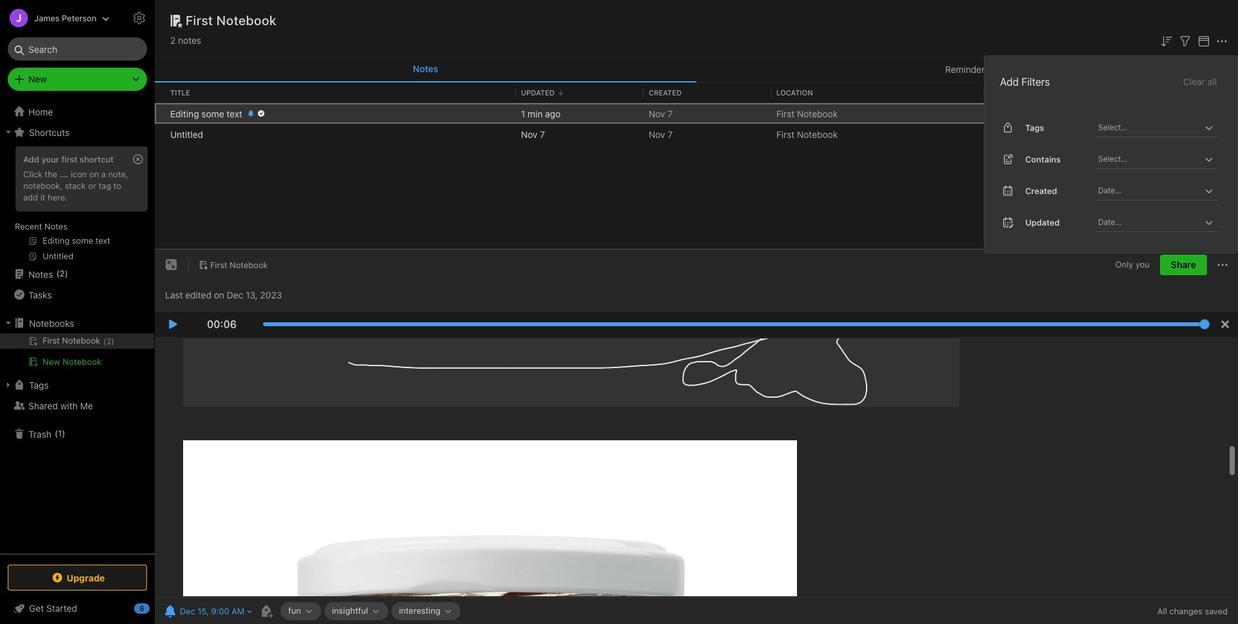 Task type: locate. For each thing, give the bounding box(es) containing it.
None search field
[[17, 37, 138, 61]]

fun, insightful, interesting
[[1011, 108, 1117, 119]]

tags down insightful,
[[1025, 122, 1044, 133]]

notes for notes
[[413, 63, 438, 74]]

1 vertical spatial (
[[103, 337, 106, 346]]

more actions image right view options field
[[1214, 33, 1230, 49]]

1 vertical spatial add
[[23, 154, 39, 164]]

first
[[186, 13, 213, 28], [777, 108, 795, 119], [777, 129, 795, 140], [210, 260, 227, 270]]

0 horizontal spatial cell
[[0, 333, 154, 349]]

interesting Tag actions field
[[441, 607, 453, 616]]

0 horizontal spatial created
[[649, 88, 682, 97]]

(
[[56, 268, 60, 279], [103, 337, 106, 346], [55, 428, 58, 439]]

2  date picker field from the top
[[1096, 213, 1230, 232]]

0 vertical spatial updated
[[521, 88, 555, 97]]

0 horizontal spatial add
[[23, 154, 39, 164]]

0 vertical spatial new
[[28, 74, 47, 84]]

fun, insightful, interesting cell
[[1005, 103, 1238, 124]]

tree
[[0, 101, 155, 553]]

7
[[668, 108, 673, 119], [540, 129, 545, 140], [668, 129, 673, 140]]

tags
[[1025, 122, 1044, 133], [29, 380, 49, 391]]

cell
[[155, 103, 165, 124], [0, 333, 154, 349]]

 date picker field down the contains field
[[1096, 182, 1230, 200]]

more actions image right share button
[[1215, 257, 1231, 273]]

group containing add your first shortcut
[[0, 143, 154, 269]]

2 down notebooks link
[[106, 337, 111, 346]]

add left filters
[[1000, 76, 1019, 88]]

notes
[[178, 35, 201, 46]]

notes inside "notes ( 2 )"
[[28, 269, 53, 280]]

Edit reminder field
[[161, 602, 254, 620]]

0 vertical spatial 1
[[521, 108, 525, 119]]

more actions field right view options field
[[1214, 32, 1230, 49]]

peterson
[[62, 13, 97, 23]]

1 horizontal spatial cell
[[155, 103, 165, 124]]

)
[[65, 268, 68, 279], [111, 337, 114, 346], [62, 428, 65, 439]]

fun button
[[281, 602, 321, 620]]

notes button
[[155, 57, 697, 83]]

1 vertical spatial 2
[[60, 268, 65, 279]]

notes inside 'button'
[[413, 63, 438, 74]]

0 vertical spatial more actions image
[[1214, 33, 1230, 49]]

0 vertical spatial dec
[[227, 289, 243, 300]]

notebook inside "button"
[[230, 260, 268, 270]]

shared with me link
[[0, 395, 154, 416]]

expand notebooks image
[[3, 318, 14, 328]]

notebooks
[[29, 318, 74, 329]]

on
[[89, 169, 99, 179], [214, 289, 224, 300]]

interesting right insightful,
[[1073, 108, 1117, 119]]

clear all button
[[1182, 74, 1218, 90]]

cell up new notebook button
[[0, 333, 154, 349]]

1 vertical spatial updated
[[1025, 217, 1060, 227]]

0 vertical spatial created
[[649, 88, 682, 97]]

first inside "button"
[[210, 260, 227, 270]]

1 inside trash ( 1 )
[[58, 428, 62, 439]]

trash
[[28, 429, 51, 440]]

( down notebooks link
[[103, 337, 106, 346]]

( right the trash
[[55, 428, 58, 439]]

editing some text
[[170, 108, 242, 119]]

0 horizontal spatial dec
[[180, 606, 195, 617]]

fun,
[[1011, 108, 1027, 119]]

0 vertical spatial tags
[[1025, 122, 1044, 133]]

 input text field
[[1097, 119, 1202, 137], [1097, 150, 1202, 168]]

1  date picker field from the top
[[1096, 182, 1230, 200]]

tab list
[[155, 57, 1238, 83]]

2 date… from the top
[[1098, 217, 1122, 227]]

0 vertical spatial cell
[[155, 103, 165, 124]]

more actions field right share button
[[1215, 255, 1231, 276]]

filters
[[1022, 76, 1050, 88]]

 input text field for tags
[[1097, 119, 1202, 137]]

0 vertical spatial interesting
[[1073, 108, 1117, 119]]

new up home
[[28, 74, 47, 84]]

 input text field inside the contains field
[[1097, 150, 1202, 168]]

 date picker field up you
[[1096, 213, 1230, 232]]

some
[[201, 108, 224, 119]]

started
[[46, 603, 77, 614]]

add for add your first shortcut
[[23, 154, 39, 164]]

0 vertical spatial notes
[[413, 63, 438, 74]]

Contains field
[[1096, 150, 1218, 169]]

1 vertical spatial dec
[[180, 606, 195, 617]]

add
[[1000, 76, 1019, 88], [23, 154, 39, 164]]

1 vertical spatial interesting
[[399, 606, 441, 616]]

text
[[227, 108, 242, 119]]

on inside icon on a note, notebook, stack or tag to add it here.
[[89, 169, 99, 179]]

2 left notes on the top of the page
[[170, 35, 176, 46]]

notes for notes ( 2 )
[[28, 269, 53, 280]]

on right edited
[[214, 289, 224, 300]]

1 horizontal spatial interesting
[[1073, 108, 1117, 119]]

0 vertical spatial  input text field
[[1097, 119, 1202, 137]]

1  input text field from the top
[[1097, 119, 1202, 137]]

date… down the contains field
[[1098, 186, 1122, 195]]

new for new notebook
[[43, 357, 60, 367]]

new inside popup button
[[28, 74, 47, 84]]

 input text field down 'tags' field
[[1097, 150, 1202, 168]]

2 notes
[[170, 35, 201, 46]]

share
[[1171, 259, 1196, 270]]

0 vertical spatial 2
[[170, 35, 176, 46]]

dec left the '13,'
[[227, 289, 243, 300]]

untitled
[[170, 129, 203, 140]]

group
[[0, 143, 154, 269]]

1 vertical spatial more actions image
[[1215, 257, 1231, 273]]

) down notebooks link
[[111, 337, 114, 346]]

0 vertical spatial add
[[1000, 76, 1019, 88]]

new inside button
[[43, 357, 60, 367]]

 date picker field for updated
[[1096, 213, 1230, 232]]

1 left min
[[521, 108, 525, 119]]

0 vertical spatial date…
[[1098, 186, 1122, 195]]

0 vertical spatial  date picker field
[[1096, 182, 1230, 200]]

 Date picker field
[[1096, 182, 1230, 200], [1096, 213, 1230, 232]]

2 vertical spatial notes
[[28, 269, 53, 280]]

on left a at the top
[[89, 169, 99, 179]]

cell left editing
[[155, 103, 165, 124]]

) right the trash
[[62, 428, 65, 439]]

date… for created
[[1098, 186, 1122, 195]]

get
[[29, 603, 44, 614]]

Account field
[[0, 5, 109, 31]]

interesting right the insightful tag actions field
[[399, 606, 441, 616]]

Sort options field
[[1159, 32, 1174, 49]]

0 horizontal spatial on
[[89, 169, 99, 179]]

insightful Tag actions field
[[368, 607, 380, 616]]

Help and Learning task checklist field
[[0, 599, 155, 619]]

settings image
[[132, 10, 147, 26]]

shared with me
[[28, 400, 93, 411]]

1
[[521, 108, 525, 119], [58, 428, 62, 439]]

1 vertical spatial  date picker field
[[1096, 213, 1230, 232]]

2  input text field from the top
[[1097, 150, 1202, 168]]

shortcuts button
[[0, 122, 154, 143]]

1 vertical spatial cell
[[0, 333, 154, 349]]

1 horizontal spatial on
[[214, 289, 224, 300]]

2 inside new notebook group
[[106, 337, 111, 346]]

) inside "notes ( 2 )"
[[65, 268, 68, 279]]

first notebook
[[186, 13, 277, 28], [777, 108, 838, 119], [777, 129, 838, 140], [210, 260, 268, 270]]

saved
[[1205, 606, 1228, 617]]

Add filters field
[[1178, 32, 1193, 49]]

tags up shared on the left bottom
[[29, 380, 49, 391]]

dec left "15,"
[[180, 606, 195, 617]]

updated down contains
[[1025, 217, 1060, 227]]

2 vertical spatial 2
[[106, 337, 111, 346]]

) up 'tasks' button
[[65, 268, 68, 279]]

new for new
[[28, 74, 47, 84]]

0 horizontal spatial tags
[[29, 380, 49, 391]]

0 horizontal spatial updated
[[521, 88, 555, 97]]

0 vertical spatial (
[[56, 268, 60, 279]]

 input text field up the contains field
[[1097, 119, 1202, 137]]

recent
[[15, 221, 42, 232]]

dec inside popup button
[[180, 606, 195, 617]]

0 vertical spatial on
[[89, 169, 99, 179]]

2 horizontal spatial 2
[[170, 35, 176, 46]]

1 vertical spatial tags
[[29, 380, 49, 391]]

notes ( 2 )
[[28, 268, 68, 280]]

2 up 'tasks' button
[[60, 268, 65, 279]]

expand note image
[[164, 257, 179, 273]]

notebook
[[217, 13, 277, 28], [797, 108, 838, 119], [797, 129, 838, 140], [230, 260, 268, 270], [63, 357, 102, 367]]

1 horizontal spatial add
[[1000, 76, 1019, 88]]

updated
[[521, 88, 555, 97], [1025, 217, 1060, 227]]

upgrade button
[[8, 565, 147, 591]]

Search text field
[[17, 37, 138, 61]]

add your first shortcut
[[23, 154, 114, 164]]

created
[[649, 88, 682, 97], [1025, 185, 1057, 196]]

1 vertical spatial new
[[43, 357, 60, 367]]

interesting
[[1073, 108, 1117, 119], [399, 606, 441, 616]]

0 vertical spatial )
[[65, 268, 68, 279]]

more actions image
[[1214, 33, 1230, 49], [1215, 257, 1231, 273]]

2 vertical spatial (
[[55, 428, 58, 439]]

insightful button
[[324, 602, 388, 620]]

( inside trash ( 1 )
[[55, 428, 58, 439]]

new up tags 'button'
[[43, 357, 60, 367]]

nov
[[649, 108, 665, 119], [521, 129, 538, 140], [649, 129, 665, 140]]

notebook inside button
[[63, 357, 102, 367]]

0 horizontal spatial interesting
[[399, 606, 441, 616]]

More actions field
[[1214, 32, 1230, 49], [1215, 255, 1231, 276]]

date… up the only on the top right of page
[[1098, 217, 1122, 227]]

 input text field inside 'tags' field
[[1097, 119, 1202, 137]]

date…
[[1098, 186, 1122, 195], [1098, 217, 1122, 227]]

) inside trash ( 1 )
[[62, 428, 65, 439]]

notes
[[413, 63, 438, 74], [44, 221, 68, 232], [28, 269, 53, 280]]

updated up min
[[521, 88, 555, 97]]

1 vertical spatial date…
[[1098, 217, 1122, 227]]

1 vertical spatial 1
[[58, 428, 62, 439]]

( inside "notes ( 2 )"
[[56, 268, 60, 279]]

add filters
[[1000, 76, 1050, 88]]

( for notes
[[56, 268, 60, 279]]

more actions image for top more actions field
[[1214, 33, 1230, 49]]

1 vertical spatial )
[[111, 337, 114, 346]]

1 horizontal spatial 2
[[106, 337, 111, 346]]

Note Editor text field
[[155, 337, 1238, 598]]

1 vertical spatial created
[[1025, 185, 1057, 196]]

tasks
[[28, 289, 52, 300]]

add up click
[[23, 154, 39, 164]]

1 right the trash
[[58, 428, 62, 439]]

tasks button
[[0, 284, 154, 305]]

last
[[165, 289, 183, 300]]

( up 'tasks' button
[[56, 268, 60, 279]]

0 horizontal spatial 1
[[58, 428, 62, 439]]

nov 7
[[649, 108, 673, 119], [521, 129, 545, 140], [649, 129, 673, 140]]

) for notes
[[65, 268, 68, 279]]

0 horizontal spatial 2
[[60, 268, 65, 279]]

or
[[88, 181, 96, 191]]

icon
[[71, 169, 87, 179]]

with
[[60, 400, 78, 411]]

1 date… from the top
[[1098, 186, 1122, 195]]

tags inside 'button'
[[29, 380, 49, 391]]

1 horizontal spatial created
[[1025, 185, 1057, 196]]

row group
[[155, 103, 1238, 144]]

2 vertical spatial )
[[62, 428, 65, 439]]

cell containing (
[[0, 333, 154, 349]]

1 vertical spatial  input text field
[[1097, 150, 1202, 168]]

6
[[140, 604, 144, 613]]

new
[[28, 74, 47, 84], [43, 357, 60, 367]]

1 vertical spatial on
[[214, 289, 224, 300]]

the
[[45, 169, 57, 179]]

interesting inside 'cell'
[[1073, 108, 1117, 119]]

1 horizontal spatial 1
[[521, 108, 525, 119]]



Task type: describe. For each thing, give the bounding box(es) containing it.
me
[[80, 400, 93, 411]]

more actions image for bottommost more actions field
[[1215, 257, 1231, 273]]

trash ( 1 )
[[28, 428, 65, 440]]

new button
[[8, 68, 147, 91]]

clear
[[1183, 76, 1205, 87]]

2023
[[260, 289, 282, 300]]

first notebook inside "button"
[[210, 260, 268, 270]]

interesting button
[[391, 602, 461, 620]]

insightful,
[[1029, 108, 1070, 119]]

your
[[41, 154, 59, 164]]

click
[[23, 169, 42, 179]]

group inside tree
[[0, 143, 154, 269]]

editing
[[170, 108, 199, 119]]

title
[[170, 88, 190, 97]]

on inside note window element
[[214, 289, 224, 300]]

 input text field for contains
[[1097, 150, 1202, 168]]

james peterson
[[34, 13, 97, 23]]

15,
[[198, 606, 209, 617]]

1 vertical spatial more actions field
[[1215, 255, 1231, 276]]

note,
[[108, 169, 128, 179]]

( 2 )
[[103, 337, 114, 346]]

share button
[[1160, 255, 1207, 276]]

dec 15, 9:00 am button
[[161, 602, 246, 620]]

contains
[[1025, 154, 1061, 164]]

edited
[[185, 289, 212, 300]]

add for add filters
[[1000, 76, 1019, 88]]

fun Tag actions field
[[301, 607, 313, 616]]

you
[[1136, 260, 1150, 270]]

only you
[[1116, 260, 1150, 270]]

1 min ago
[[521, 108, 561, 119]]

1 vertical spatial notes
[[44, 221, 68, 232]]

last edited on dec 13, 2023
[[165, 289, 282, 300]]

add filters image
[[1178, 33, 1193, 49]]

...
[[60, 169, 68, 179]]

shortcut
[[80, 154, 114, 164]]

stack
[[65, 181, 86, 191]]

min
[[528, 108, 543, 119]]

date… for updated
[[1098, 217, 1122, 227]]

1 horizontal spatial dec
[[227, 289, 243, 300]]

insightful
[[332, 606, 368, 616]]

ago
[[545, 108, 561, 119]]

2 inside "notes ( 2 )"
[[60, 268, 65, 279]]

it
[[40, 192, 45, 202]]

all
[[1208, 76, 1217, 87]]

only
[[1116, 260, 1133, 270]]

shared
[[28, 400, 58, 411]]

1 horizontal spatial updated
[[1025, 217, 1060, 227]]

recent notes
[[15, 221, 68, 232]]

9:00
[[211, 606, 229, 617]]

get started
[[29, 603, 77, 614]]

add tag image
[[259, 604, 274, 619]]

location
[[777, 88, 813, 97]]

shortcuts
[[29, 127, 70, 138]]

clear all
[[1183, 76, 1217, 87]]

row group containing editing some text
[[155, 103, 1238, 144]]

tags button
[[0, 375, 154, 395]]

new notebook
[[43, 357, 102, 367]]

tree containing home
[[0, 101, 155, 553]]

note window element
[[155, 250, 1238, 624]]

icon on a note, notebook, stack or tag to add it here.
[[23, 169, 128, 202]]

00:06
[[207, 319, 237, 330]]

expand tags image
[[3, 380, 14, 390]]

notebooks link
[[0, 313, 154, 333]]

fun
[[288, 606, 301, 616]]

reminders
[[945, 64, 990, 74]]

all changes saved
[[1158, 606, 1228, 617]]

notebook,
[[23, 181, 62, 191]]

here.
[[48, 192, 67, 202]]

( for trash
[[55, 428, 58, 439]]

Tags field
[[1096, 119, 1218, 137]]

reminders button
[[697, 57, 1238, 83]]

tag
[[98, 181, 111, 191]]

james
[[34, 13, 60, 23]]

home
[[28, 106, 53, 117]]

tab list containing notes
[[155, 57, 1238, 83]]

first notebook button
[[194, 256, 272, 274]]

add
[[23, 192, 38, 202]]

interesting inside button
[[399, 606, 441, 616]]

all
[[1158, 606, 1167, 617]]

to
[[113, 181, 121, 191]]

changes
[[1170, 606, 1203, 617]]

new notebook group
[[0, 333, 154, 375]]

 date picker field for created
[[1096, 182, 1230, 200]]

first
[[61, 154, 78, 164]]

am
[[232, 606, 244, 617]]

13,
[[246, 289, 258, 300]]

home link
[[0, 101, 155, 122]]

new notebook button
[[0, 354, 154, 370]]

upgrade
[[67, 572, 105, 583]]

View options field
[[1193, 32, 1212, 49]]

click the ...
[[23, 169, 68, 179]]

) for trash
[[62, 428, 65, 439]]

dec 15, 9:00 am
[[180, 606, 244, 617]]

1 horizontal spatial tags
[[1025, 122, 1044, 133]]

) inside cell
[[111, 337, 114, 346]]

( inside cell
[[103, 337, 106, 346]]

a
[[101, 169, 106, 179]]

click to collapse image
[[150, 600, 160, 616]]

0 vertical spatial more actions field
[[1214, 32, 1230, 49]]



Task type: vqa. For each thing, say whether or not it's contained in the screenshot.
REMINDERS button
yes



